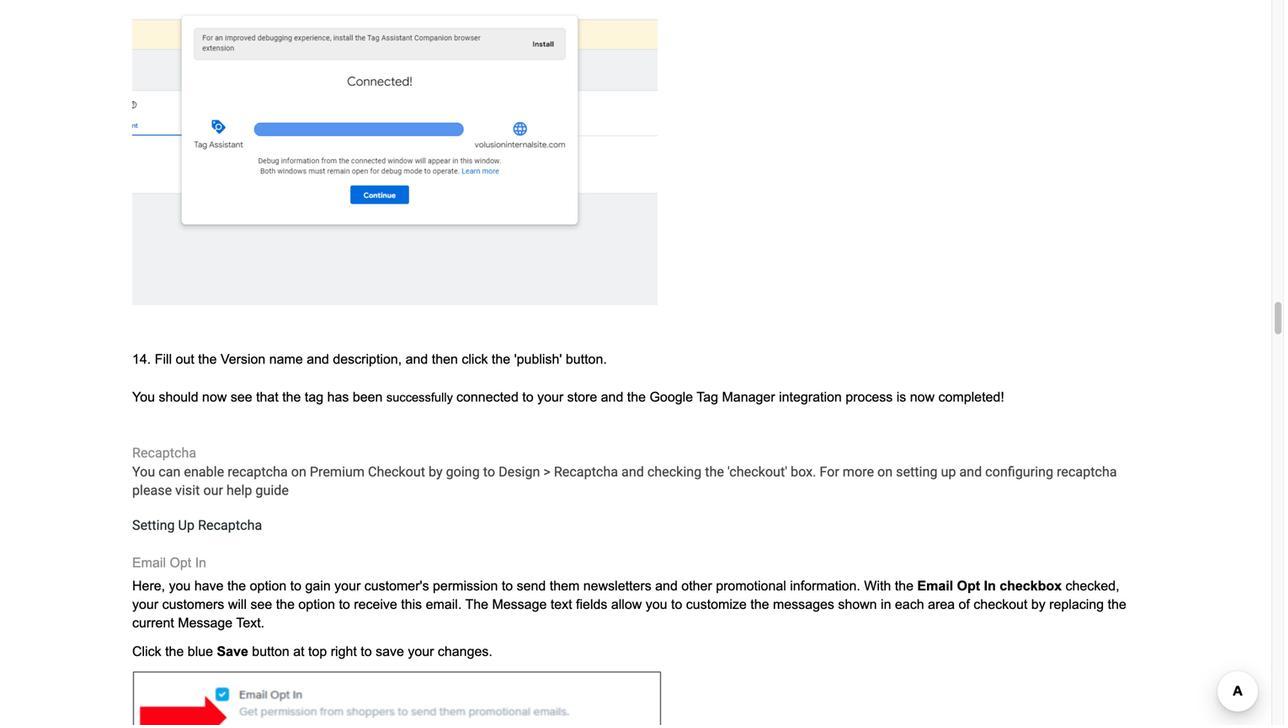 Task type: locate. For each thing, give the bounding box(es) containing it.
at
[[293, 645, 304, 660]]

recaptcha you can enable recaptcha on premium checkout by going to design > recaptcha and checking the 'checkout' box. for more on setting up and configuring recaptcha please visit our help guide
[[132, 446, 1117, 499]]

store
[[567, 390, 597, 405]]

0 vertical spatial email
[[132, 556, 166, 571]]

the right click
[[492, 352, 510, 367]]

1 vertical spatial you
[[132, 464, 155, 480]]

to
[[522, 390, 533, 405], [483, 464, 495, 480], [290, 579, 301, 594], [502, 579, 513, 594], [339, 597, 350, 612], [671, 597, 682, 612], [361, 645, 372, 660]]

1 horizontal spatial option
[[298, 597, 335, 612]]

on left premium
[[291, 464, 306, 480]]

box.
[[791, 464, 816, 480]]

right
[[331, 645, 357, 660]]

0 vertical spatial option
[[250, 579, 286, 594]]

with
[[864, 579, 891, 594]]

the left "blue"
[[165, 645, 184, 660]]

to down ''publish'' on the left of page
[[522, 390, 533, 405]]

you left should
[[132, 390, 155, 405]]

your right gain
[[334, 579, 361, 594]]

recaptcha
[[227, 464, 288, 480], [1057, 464, 1117, 480]]

messages
[[773, 597, 834, 612]]

0 vertical spatial message
[[492, 597, 547, 612]]

message
[[492, 597, 547, 612], [178, 616, 233, 631]]

see
[[231, 390, 252, 405], [250, 597, 272, 612]]

the right out
[[198, 352, 217, 367]]

in up checkout
[[984, 579, 996, 594]]

1 vertical spatial opt
[[957, 579, 980, 594]]

to inside recaptcha you can enable recaptcha on premium checkout by going to design > recaptcha and checking the 'checkout' box. for more on setting up and configuring recaptcha please visit our help guide
[[483, 464, 495, 480]]

see up text.
[[250, 597, 272, 612]]

0 vertical spatial opt
[[170, 556, 191, 571]]

in up have
[[195, 556, 206, 571]]

have
[[194, 579, 224, 594]]

recaptcha right ">"
[[554, 464, 618, 480]]

2 now from the left
[[910, 390, 935, 405]]

replacing
[[1049, 597, 1104, 612]]

option inside checked, your customers will see the option to receive this email. the message text fields allow you to customize the messages shown in each area of checkout by replacing the current message text.
[[298, 597, 335, 612]]

recaptcha down help
[[198, 518, 262, 534]]

0 vertical spatial you
[[132, 390, 155, 405]]

checkout
[[974, 597, 1027, 612]]

'publish'
[[514, 352, 562, 367]]

the right checking
[[705, 464, 724, 480]]

0 horizontal spatial now
[[202, 390, 227, 405]]

0 horizontal spatial message
[[178, 616, 233, 631]]

1 vertical spatial you
[[646, 597, 667, 612]]

should
[[159, 390, 198, 405]]

1 you from the top
[[132, 390, 155, 405]]

recaptcha
[[132, 446, 196, 462], [554, 464, 618, 480], [198, 518, 262, 534]]

2 you from the top
[[132, 464, 155, 480]]

message down customers
[[178, 616, 233, 631]]

you up "please"
[[132, 464, 155, 480]]

see inside checked, your customers will see the option to receive this email. the message text fields allow you to customize the messages shown in each area of checkout by replacing the current message text.
[[250, 597, 272, 612]]

the left tag
[[282, 390, 301, 405]]

1 horizontal spatial email
[[917, 579, 953, 594]]

'checkout'
[[727, 464, 787, 480]]

to down other
[[671, 597, 682, 612]]

the inside recaptcha you can enable recaptcha on premium checkout by going to design > recaptcha and checking the 'checkout' box. for more on setting up and configuring recaptcha please visit our help guide
[[705, 464, 724, 480]]

customize
[[686, 597, 747, 612]]

1 horizontal spatial recaptcha
[[198, 518, 262, 534]]

0 vertical spatial in
[[195, 556, 206, 571]]

>
[[543, 464, 551, 480]]

completed!
[[938, 390, 1004, 405]]

blue
[[188, 645, 213, 660]]

guide
[[255, 483, 289, 499]]

1 vertical spatial by
[[1031, 597, 1045, 612]]

the
[[198, 352, 217, 367], [492, 352, 510, 367], [282, 390, 301, 405], [627, 390, 646, 405], [705, 464, 724, 480], [227, 579, 246, 594], [895, 579, 914, 594], [276, 597, 295, 612], [750, 597, 769, 612], [1108, 597, 1126, 612], [165, 645, 184, 660]]

checkout
[[368, 464, 425, 480]]

enable
[[184, 464, 224, 480]]

now right should
[[202, 390, 227, 405]]

1 vertical spatial recaptcha
[[554, 464, 618, 480]]

click
[[132, 645, 161, 660]]

permission
[[433, 579, 498, 594]]

email.
[[426, 597, 462, 612]]

by
[[429, 464, 443, 480], [1031, 597, 1045, 612]]

and right name at left
[[307, 352, 329, 367]]

gain
[[305, 579, 331, 594]]

save
[[217, 645, 248, 660]]

0 vertical spatial you
[[169, 579, 191, 594]]

your down here,
[[132, 597, 158, 612]]

connected
[[456, 390, 519, 405]]

email up area
[[917, 579, 953, 594]]

successfully
[[386, 390, 453, 404]]

you
[[169, 579, 191, 594], [646, 597, 667, 612]]

1 horizontal spatial opt
[[957, 579, 980, 594]]

changes.
[[438, 645, 492, 660]]

email
[[132, 556, 166, 571], [917, 579, 953, 594]]

email up here,
[[132, 556, 166, 571]]

version
[[221, 352, 265, 367]]

recaptcha up can
[[132, 446, 196, 462]]

help
[[226, 483, 252, 499]]

1 horizontal spatial recaptcha
[[1057, 464, 1117, 480]]

message down send
[[492, 597, 547, 612]]

1 vertical spatial see
[[250, 597, 272, 612]]

to left gain
[[290, 579, 301, 594]]

you up customers
[[169, 579, 191, 594]]

send
[[517, 579, 546, 594]]

by left going
[[429, 464, 443, 480]]

opt up of
[[957, 579, 980, 594]]

1 horizontal spatial message
[[492, 597, 547, 612]]

your left store
[[537, 390, 563, 405]]

1 horizontal spatial now
[[910, 390, 935, 405]]

text
[[550, 597, 572, 612]]

and
[[307, 352, 329, 367], [406, 352, 428, 367], [601, 390, 623, 405], [621, 464, 644, 480], [959, 464, 982, 480], [655, 579, 678, 594]]

1 on from the left
[[291, 464, 306, 480]]

0 horizontal spatial on
[[291, 464, 306, 480]]

receive
[[354, 597, 397, 612]]

your
[[537, 390, 563, 405], [334, 579, 361, 594], [132, 597, 158, 612], [408, 645, 434, 660]]

recaptcha right configuring
[[1057, 464, 1117, 480]]

0 vertical spatial by
[[429, 464, 443, 480]]

the down the promotional
[[750, 597, 769, 612]]

the up each
[[895, 579, 914, 594]]

1 vertical spatial option
[[298, 597, 335, 612]]

opt
[[170, 556, 191, 571], [957, 579, 980, 594]]

see left that
[[231, 390, 252, 405]]

1 horizontal spatial in
[[984, 579, 996, 594]]

design
[[499, 464, 540, 480]]

and left other
[[655, 579, 678, 594]]

now right is
[[910, 390, 935, 405]]

to left send
[[502, 579, 513, 594]]

option up text.
[[250, 579, 286, 594]]

checkbox
[[1000, 579, 1062, 594]]

you
[[132, 390, 155, 405], [132, 464, 155, 480]]

click
[[462, 352, 488, 367]]

current
[[132, 616, 174, 631]]

on
[[291, 464, 306, 480], [877, 464, 893, 480]]

1 horizontal spatial on
[[877, 464, 893, 480]]

0 horizontal spatial recaptcha
[[227, 464, 288, 480]]

0 horizontal spatial in
[[195, 556, 206, 571]]

opt down up
[[170, 556, 191, 571]]

visit
[[175, 483, 200, 499]]

them
[[550, 579, 580, 594]]

0 horizontal spatial option
[[250, 579, 286, 594]]

now
[[202, 390, 227, 405], [910, 390, 935, 405]]

on right more at the bottom right of the page
[[877, 464, 893, 480]]

in
[[881, 597, 891, 612]]

1 horizontal spatial by
[[1031, 597, 1045, 612]]

0 horizontal spatial recaptcha
[[132, 446, 196, 462]]

recaptcha up guide
[[227, 464, 288, 480]]

by inside checked, your customers will see the option to receive this email. the message text fields allow you to customize the messages shown in each area of checkout by replacing the current message text.
[[1031, 597, 1045, 612]]

to right going
[[483, 464, 495, 480]]

1 recaptcha from the left
[[227, 464, 288, 480]]

the left google
[[627, 390, 646, 405]]

you right allow
[[646, 597, 667, 612]]

1 vertical spatial message
[[178, 616, 233, 631]]

by down checkbox
[[1031, 597, 1045, 612]]

option down gain
[[298, 597, 335, 612]]

1 horizontal spatial you
[[646, 597, 667, 612]]

can
[[159, 464, 181, 480]]

0 horizontal spatial email
[[132, 556, 166, 571]]

2 horizontal spatial recaptcha
[[554, 464, 618, 480]]

0 horizontal spatial by
[[429, 464, 443, 480]]

tag
[[697, 390, 718, 405]]



Task type: describe. For each thing, give the bounding box(es) containing it.
integration
[[779, 390, 842, 405]]

your right save
[[408, 645, 434, 660]]

save
[[376, 645, 404, 660]]

setting up recaptcha
[[132, 518, 262, 534]]

14. fill out the version name and description, and then click the 'publish' button.
[[132, 352, 607, 367]]

google
[[650, 390, 693, 405]]

that
[[256, 390, 278, 405]]

here, you have the option to gain your customer's permission to send them newsletters and other promotional information. with the email opt in checkbox
[[132, 579, 1062, 594]]

you inside recaptcha you can enable recaptcha on premium checkout by going to design > recaptcha and checking the 'checkout' box. for more on setting up and configuring recaptcha please visit our help guide
[[132, 464, 155, 480]]

1 vertical spatial in
[[984, 579, 996, 594]]

area
[[928, 597, 955, 612]]

please
[[132, 483, 172, 499]]

manager
[[722, 390, 775, 405]]

you should now see that the tag has been
[[132, 390, 386, 405]]

customer's
[[364, 579, 429, 594]]

name
[[269, 352, 303, 367]]

by inside recaptcha you can enable recaptcha on premium checkout by going to design > recaptcha and checking the 'checkout' box. for more on setting up and configuring recaptcha please visit our help guide
[[429, 464, 443, 480]]

more
[[843, 464, 874, 480]]

description,
[[333, 352, 402, 367]]

will
[[228, 597, 247, 612]]

shown
[[838, 597, 877, 612]]

the
[[465, 597, 488, 612]]

then
[[432, 352, 458, 367]]

fill
[[155, 352, 172, 367]]

0 vertical spatial see
[[231, 390, 252, 405]]

newsletters
[[583, 579, 651, 594]]

for
[[820, 464, 839, 480]]

successfully connected to your store and the google tag manager integration process is now completed!
[[386, 390, 1004, 405]]

the right will
[[276, 597, 295, 612]]

checked, your customers will see the option to receive this email. the message text fields allow you to customize the messages shown in each area of checkout by replacing the current message text.
[[132, 579, 1130, 631]]

and left then
[[406, 352, 428, 367]]

button
[[252, 645, 289, 660]]

our
[[203, 483, 223, 499]]

customers
[[162, 597, 224, 612]]

configuring
[[985, 464, 1053, 480]]

to right right
[[361, 645, 372, 660]]

checking
[[647, 464, 702, 480]]

been
[[353, 390, 383, 405]]

information.
[[790, 579, 860, 594]]

this
[[401, 597, 422, 612]]

2 vertical spatial recaptcha
[[198, 518, 262, 534]]

going
[[446, 464, 480, 480]]

setting
[[132, 518, 175, 534]]

email opt in
[[132, 556, 206, 571]]

button.
[[566, 352, 607, 367]]

2 recaptcha from the left
[[1057, 464, 1117, 480]]

setting up recaptcha link
[[132, 518, 262, 534]]

1 vertical spatial email
[[917, 579, 953, 594]]

up
[[178, 518, 195, 534]]

your inside checked, your customers will see the option to receive this email. the message text fields allow you to customize the messages shown in each area of checkout by replacing the current message text.
[[132, 597, 158, 612]]

0 horizontal spatial you
[[169, 579, 191, 594]]

up
[[941, 464, 956, 480]]

the down checked,
[[1108, 597, 1126, 612]]

of
[[959, 597, 970, 612]]

the up will
[[227, 579, 246, 594]]

out
[[176, 352, 194, 367]]

top
[[308, 645, 327, 660]]

is
[[896, 390, 906, 405]]

2 on from the left
[[877, 464, 893, 480]]

setting
[[896, 464, 937, 480]]

and right 'up'
[[959, 464, 982, 480]]

to left receive at the bottom of the page
[[339, 597, 350, 612]]

fields
[[576, 597, 607, 612]]

0 vertical spatial recaptcha
[[132, 446, 196, 462]]

here,
[[132, 579, 165, 594]]

and right store
[[601, 390, 623, 405]]

process
[[846, 390, 893, 405]]

each
[[895, 597, 924, 612]]

and left checking
[[621, 464, 644, 480]]

has
[[327, 390, 349, 405]]

you inside checked, your customers will see the option to receive this email. the message text fields allow you to customize the messages shown in each area of checkout by replacing the current message text.
[[646, 597, 667, 612]]

tag
[[305, 390, 323, 405]]

text.
[[236, 616, 264, 631]]

14.
[[132, 352, 151, 367]]

0 horizontal spatial opt
[[170, 556, 191, 571]]

premium
[[310, 464, 365, 480]]

allow
[[611, 597, 642, 612]]

promotional
[[716, 579, 786, 594]]

click the blue save button at top right to save your changes.
[[132, 645, 492, 660]]

1 now from the left
[[202, 390, 227, 405]]

other
[[681, 579, 712, 594]]

checked,
[[1065, 579, 1119, 594]]



Task type: vqa. For each thing, say whether or not it's contained in the screenshot.
page
no



